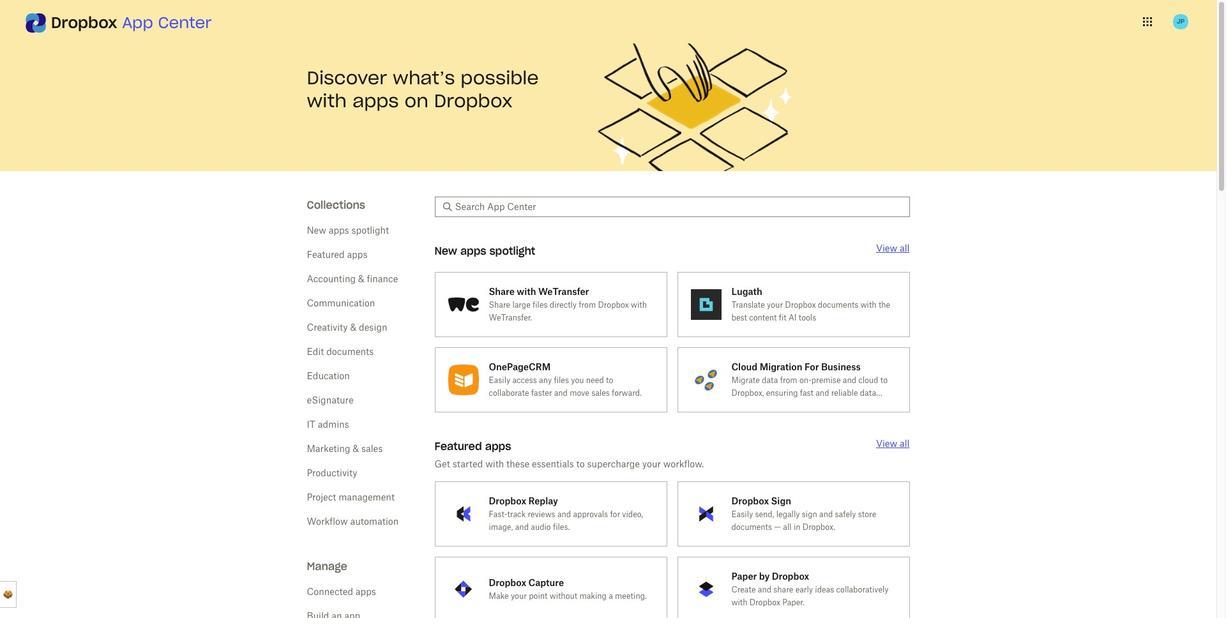 Task type: describe. For each thing, give the bounding box(es) containing it.
wetransfer.
[[489, 313, 532, 323]]

1 share from the top
[[489, 286, 515, 297]]

on-
[[800, 376, 812, 385]]

on
[[405, 89, 429, 112]]

admins
[[318, 419, 349, 430]]

for
[[805, 362, 819, 372]]

your inside the lugath translate your dropbox documents with the best content fit ai tools
[[767, 300, 783, 310]]

all for new apps spotlight
[[900, 243, 910, 254]]

access
[[513, 376, 537, 385]]

paper.
[[783, 598, 805, 607]]

dropbox inside share with wetransfer share large files directly from dropbox with wetransfer.
[[598, 300, 629, 310]]

and down the premise on the right of the page
[[816, 388, 829, 398]]

0 vertical spatial featured
[[307, 249, 345, 260]]

edit documents
[[307, 346, 374, 357]]

it admins link
[[307, 419, 349, 430]]

accounting & finance link
[[307, 273, 398, 284]]

fast-
[[489, 510, 507, 519]]

esignature
[[307, 395, 354, 406]]

& for sales
[[353, 443, 359, 454]]

dropbox up share on the right of the page
[[772, 571, 809, 582]]

paper
[[732, 571, 757, 582]]

view for featured apps
[[876, 438, 898, 449]]

workflow automation link
[[307, 516, 399, 527]]

approvals
[[573, 510, 608, 519]]

communication
[[307, 298, 375, 309]]

cloud migration for business migrate data from on-premise and cloud to dropbox, ensuring fast and reliable data transfer.
[[732, 362, 888, 411]]

capture
[[529, 577, 564, 588]]

documents inside dropbox sign easily send, legally sign and safely store documents — all in dropbox.
[[732, 522, 772, 532]]

1 vertical spatial data
[[860, 388, 876, 398]]

with inside discover what's possible with apps on dropbox
[[307, 89, 347, 112]]

to inside cloud migration for business migrate data from on-premise and cloud to dropbox, ensuring fast and reliable data transfer.
[[881, 376, 888, 385]]

discover what's possible with apps on dropbox
[[307, 66, 539, 112]]

lugath
[[732, 286, 763, 297]]

dropbox inside dropbox capture make your point without making a meeting.
[[489, 577, 526, 588]]

view for new apps spotlight
[[876, 243, 898, 254]]

directly
[[550, 300, 577, 310]]

collaboratively
[[837, 585, 889, 595]]

app
[[122, 13, 153, 33]]

education
[[307, 370, 350, 381]]

onepagecrm easily access any files you need to collaborate faster and move sales forward.
[[489, 362, 642, 398]]

management
[[339, 492, 395, 503]]

send,
[[755, 510, 774, 519]]

connected apps
[[307, 586, 376, 597]]

marketing & sales
[[307, 443, 383, 454]]

it
[[307, 419, 315, 430]]

& for design
[[350, 322, 357, 333]]

audio
[[531, 522, 551, 532]]

transfer.
[[732, 401, 761, 411]]

new apps spotlight link
[[307, 225, 389, 236]]

center
[[158, 13, 212, 33]]

finance
[[367, 273, 398, 284]]

dropbox inside the lugath translate your dropbox documents with the best content fit ai tools
[[785, 300, 816, 310]]

your inside dropbox capture make your point without making a meeting.
[[511, 591, 527, 601]]

for
[[610, 510, 620, 519]]

0 horizontal spatial sales
[[362, 443, 383, 454]]

creativity
[[307, 322, 348, 333]]

sign
[[802, 510, 817, 519]]

view all link for featured apps
[[876, 438, 910, 449]]

easily inside dropbox sign easily send, legally sign and safely store documents — all in dropbox.
[[732, 510, 753, 519]]

and up files.
[[558, 510, 571, 519]]

collections
[[307, 199, 365, 211]]

reviews
[[528, 510, 555, 519]]

0 horizontal spatial to
[[577, 459, 585, 469]]

connected
[[307, 586, 353, 597]]

creativity & design
[[307, 322, 387, 333]]

marketing & sales link
[[307, 443, 383, 454]]

track
[[507, 510, 526, 519]]

apps inside discover what's possible with apps on dropbox
[[353, 89, 399, 112]]

connected apps link
[[307, 586, 376, 597]]

fast
[[800, 388, 814, 398]]

jp
[[1177, 17, 1185, 26]]

in
[[794, 522, 801, 532]]

view all for new apps spotlight
[[876, 243, 910, 254]]

productivity link
[[307, 468, 357, 478]]

jp button
[[1171, 11, 1191, 32]]

0 vertical spatial spotlight
[[352, 225, 389, 236]]

communication link
[[307, 298, 375, 309]]

accounting
[[307, 273, 356, 284]]

dropbox app center
[[51, 13, 212, 33]]

workflow automation
[[307, 516, 399, 527]]

share with wetransfer share large files directly from dropbox with wetransfer.
[[489, 286, 647, 323]]

files.
[[553, 522, 570, 532]]

from inside share with wetransfer share large files directly from dropbox with wetransfer.
[[579, 300, 596, 310]]

dropbox sign easily send, legally sign and safely store documents — all in dropbox.
[[732, 496, 877, 532]]

and inside paper by dropbox create and share early ideas collaboratively with dropbox paper.
[[758, 585, 772, 595]]

without
[[550, 591, 578, 601]]

wetransfer
[[538, 286, 589, 297]]

0 vertical spatial new
[[307, 225, 326, 236]]

2 share from the top
[[489, 300, 510, 310]]

a
[[609, 591, 613, 601]]

accounting & finance
[[307, 273, 398, 284]]

need
[[586, 376, 604, 385]]

point
[[529, 591, 548, 601]]

from inside cloud migration for business migrate data from on-premise and cloud to dropbox, ensuring fast and reliable data transfer.
[[780, 376, 798, 385]]

get started with these essentials to supercharge your workflow.
[[435, 459, 704, 469]]



Task type: vqa. For each thing, say whether or not it's contained in the screenshot.
those inside Dialog
no



Task type: locate. For each thing, give the bounding box(es) containing it.
dropbox down share on the right of the page
[[750, 598, 781, 607]]

1 vertical spatial from
[[780, 376, 798, 385]]

1 horizontal spatial new apps spotlight
[[435, 245, 535, 257]]

0 horizontal spatial from
[[579, 300, 596, 310]]

1 horizontal spatial files
[[554, 376, 569, 385]]

esignature link
[[307, 395, 354, 406]]

documents
[[818, 300, 859, 310], [327, 346, 374, 357], [732, 522, 772, 532]]

faster
[[531, 388, 552, 398]]

and up "dropbox."
[[820, 510, 833, 519]]

& for finance
[[358, 273, 365, 284]]

files right any
[[554, 376, 569, 385]]

data down cloud on the bottom of page
[[860, 388, 876, 398]]

0 horizontal spatial featured apps
[[307, 249, 368, 260]]

all inside dropbox sign easily send, legally sign and safely store documents — all in dropbox.
[[783, 522, 792, 532]]

& right marketing
[[353, 443, 359, 454]]

and inside the onepagecrm easily access any files you need to collaborate faster and move sales forward.
[[554, 388, 568, 398]]

spotlight up large
[[490, 245, 535, 257]]

0 vertical spatial new apps spotlight
[[307, 225, 389, 236]]

ensuring
[[766, 388, 798, 398]]

2 horizontal spatial to
[[881, 376, 888, 385]]

share up large
[[489, 286, 515, 297]]

1 view all link from the top
[[876, 243, 910, 254]]

safely
[[835, 510, 856, 519]]

and down by
[[758, 585, 772, 595]]

sign
[[771, 496, 791, 507]]

these
[[507, 459, 530, 469]]

migrate
[[732, 376, 760, 385]]

data down migration
[[762, 376, 778, 385]]

1 vertical spatial featured apps
[[435, 440, 511, 453]]

dropbox up 'send,'
[[732, 496, 769, 507]]

0 horizontal spatial spotlight
[[352, 225, 389, 236]]

1 vertical spatial new apps spotlight
[[435, 245, 535, 257]]

1 vertical spatial new
[[435, 245, 457, 257]]

dropbox inside dropbox replay fast-track reviews and approvals for video, image, and audio files.
[[489, 496, 526, 507]]

edit
[[307, 346, 324, 357]]

new apps spotlight
[[307, 225, 389, 236], [435, 245, 535, 257]]

dropbox right on
[[434, 89, 513, 112]]

sales down 'need' on the left of page
[[592, 388, 610, 398]]

featured apps link
[[307, 249, 368, 260]]

large
[[513, 300, 531, 310]]

from right the directly
[[579, 300, 596, 310]]

featured apps
[[307, 249, 368, 260], [435, 440, 511, 453]]

0 vertical spatial view
[[876, 243, 898, 254]]

1 vertical spatial view all link
[[876, 438, 910, 449]]

2 horizontal spatial your
[[767, 300, 783, 310]]

featured up "accounting"
[[307, 249, 345, 260]]

files inside the onepagecrm easily access any files you need to collaborate faster and move sales forward.
[[554, 376, 569, 385]]

by
[[759, 571, 770, 582]]

design
[[359, 322, 387, 333]]

dropbox
[[51, 13, 117, 33], [434, 89, 513, 112], [598, 300, 629, 310], [785, 300, 816, 310], [489, 496, 526, 507], [732, 496, 769, 507], [772, 571, 809, 582], [489, 577, 526, 588], [750, 598, 781, 607]]

manage
[[307, 560, 347, 573]]

dropbox inside discover what's possible with apps on dropbox
[[434, 89, 513, 112]]

1 horizontal spatial from
[[780, 376, 798, 385]]

1 vertical spatial sales
[[362, 443, 383, 454]]

2 view all link from the top
[[876, 438, 910, 449]]

cloud
[[859, 376, 879, 385]]

dropbox up the make
[[489, 577, 526, 588]]

0 horizontal spatial documents
[[327, 346, 374, 357]]

migration
[[760, 362, 803, 372]]

dropbox up track
[[489, 496, 526, 507]]

1 horizontal spatial featured apps
[[435, 440, 511, 453]]

documents left the
[[818, 300, 859, 310]]

dropbox capture make your point without making a meeting.
[[489, 577, 647, 601]]

1 vertical spatial spotlight
[[490, 245, 535, 257]]

productivity
[[307, 468, 357, 478]]

collaborate
[[489, 388, 529, 398]]

view all link for new apps spotlight
[[876, 243, 910, 254]]

video,
[[622, 510, 643, 519]]

2 vertical spatial your
[[511, 591, 527, 601]]

forward.
[[612, 388, 642, 398]]

education link
[[307, 370, 350, 381]]

dropbox,
[[732, 388, 764, 398]]

0 horizontal spatial new
[[307, 225, 326, 236]]

1 horizontal spatial data
[[860, 388, 876, 398]]

sales
[[592, 388, 610, 398], [362, 443, 383, 454]]

meeting.
[[615, 591, 647, 601]]

view all
[[876, 243, 910, 254], [876, 438, 910, 449]]

with inside the lugath translate your dropbox documents with the best content fit ai tools
[[861, 300, 877, 310]]

1 view from the top
[[876, 243, 898, 254]]

your up "fit"
[[767, 300, 783, 310]]

0 vertical spatial from
[[579, 300, 596, 310]]

0 horizontal spatial files
[[533, 300, 548, 310]]

1 vertical spatial files
[[554, 376, 569, 385]]

0 vertical spatial featured apps
[[307, 249, 368, 260]]

1 horizontal spatial documents
[[732, 522, 772, 532]]

lugath translate your dropbox documents with the best content fit ai tools
[[732, 286, 891, 323]]

workflow
[[307, 516, 348, 527]]

0 horizontal spatial easily
[[489, 376, 510, 385]]

0 horizontal spatial your
[[511, 591, 527, 601]]

your left point
[[511, 591, 527, 601]]

1 vertical spatial easily
[[732, 510, 753, 519]]

documents down creativity & design link
[[327, 346, 374, 357]]

legally
[[777, 510, 800, 519]]

creativity & design link
[[307, 322, 387, 333]]

dropbox inside dropbox sign easily send, legally sign and safely store documents — all in dropbox.
[[732, 496, 769, 507]]

your left workflow.
[[642, 459, 661, 469]]

files right large
[[533, 300, 548, 310]]

ai
[[789, 313, 797, 323]]

1 vertical spatial view
[[876, 438, 898, 449]]

1 vertical spatial documents
[[327, 346, 374, 357]]

featured up started
[[435, 440, 482, 453]]

and inside dropbox sign easily send, legally sign and safely store documents — all in dropbox.
[[820, 510, 833, 519]]

1 vertical spatial your
[[642, 459, 661, 469]]

0 vertical spatial easily
[[489, 376, 510, 385]]

documents inside the lugath translate your dropbox documents with the best content fit ai tools
[[818, 300, 859, 310]]

the
[[879, 300, 891, 310]]

Search App Center text field
[[455, 200, 902, 214]]

files
[[533, 300, 548, 310], [554, 376, 569, 385]]

automation
[[350, 516, 399, 527]]

from
[[579, 300, 596, 310], [780, 376, 798, 385]]

2 horizontal spatial documents
[[818, 300, 859, 310]]

share up wetransfer.
[[489, 300, 510, 310]]

0 vertical spatial data
[[762, 376, 778, 385]]

apps
[[353, 89, 399, 112], [329, 225, 349, 236], [460, 245, 486, 257], [347, 249, 368, 260], [485, 440, 511, 453], [356, 586, 376, 597]]

easily
[[489, 376, 510, 385], [732, 510, 753, 519]]

1 view all from the top
[[876, 243, 910, 254]]

featured apps up started
[[435, 440, 511, 453]]

1 vertical spatial &
[[350, 322, 357, 333]]

and left the move on the bottom left of page
[[554, 388, 568, 398]]

2 vertical spatial documents
[[732, 522, 772, 532]]

dropbox right the directly
[[598, 300, 629, 310]]

it admins
[[307, 419, 349, 430]]

translate
[[732, 300, 765, 310]]

2 view from the top
[[876, 438, 898, 449]]

0 vertical spatial your
[[767, 300, 783, 310]]

tools
[[799, 313, 816, 323]]

all
[[900, 243, 910, 254], [900, 438, 910, 449], [783, 522, 792, 532]]

discover
[[307, 66, 387, 89]]

onepagecrm
[[489, 362, 551, 372]]

0 vertical spatial view all link
[[876, 243, 910, 254]]

and
[[843, 376, 857, 385], [554, 388, 568, 398], [816, 388, 829, 398], [558, 510, 571, 519], [820, 510, 833, 519], [515, 522, 529, 532], [758, 585, 772, 595]]

possible
[[461, 66, 539, 89]]

all for featured apps
[[900, 438, 910, 449]]

0 vertical spatial share
[[489, 286, 515, 297]]

files inside share with wetransfer share large files directly from dropbox with wetransfer.
[[533, 300, 548, 310]]

1 horizontal spatial sales
[[592, 388, 610, 398]]

& left design
[[350, 322, 357, 333]]

view all for featured apps
[[876, 438, 910, 449]]

0 horizontal spatial data
[[762, 376, 778, 385]]

get
[[435, 459, 450, 469]]

0 horizontal spatial new apps spotlight
[[307, 225, 389, 236]]

make
[[489, 591, 509, 601]]

sales inside the onepagecrm easily access any files you need to collaborate faster and move sales forward.
[[592, 388, 610, 398]]

1 horizontal spatial easily
[[732, 510, 753, 519]]

fit
[[779, 313, 787, 323]]

—
[[774, 522, 781, 532]]

easily left 'send,'
[[732, 510, 753, 519]]

0 vertical spatial &
[[358, 273, 365, 284]]

supercharge
[[587, 459, 640, 469]]

2 view all from the top
[[876, 438, 910, 449]]

from up ensuring on the bottom of page
[[780, 376, 798, 385]]

easily up collaborate
[[489, 376, 510, 385]]

store
[[858, 510, 877, 519]]

making
[[580, 591, 607, 601]]

0 vertical spatial sales
[[592, 388, 610, 398]]

0 vertical spatial files
[[533, 300, 548, 310]]

project
[[307, 492, 336, 503]]

dropbox up tools
[[785, 300, 816, 310]]

premise
[[812, 376, 841, 385]]

dropbox.
[[803, 522, 836, 532]]

1 horizontal spatial new
[[435, 245, 457, 257]]

image,
[[489, 522, 513, 532]]

to inside the onepagecrm easily access any files you need to collaborate faster and move sales forward.
[[606, 376, 613, 385]]

1 vertical spatial all
[[900, 438, 910, 449]]

featured apps up "accounting"
[[307, 249, 368, 260]]

documents down 'send,'
[[732, 522, 772, 532]]

& left finance
[[358, 273, 365, 284]]

to right essentials
[[577, 459, 585, 469]]

0 vertical spatial all
[[900, 243, 910, 254]]

1 horizontal spatial spotlight
[[490, 245, 535, 257]]

spotlight up featured apps link
[[352, 225, 389, 236]]

1 horizontal spatial featured
[[435, 440, 482, 453]]

replay
[[529, 496, 558, 507]]

best
[[732, 313, 747, 323]]

1 horizontal spatial your
[[642, 459, 661, 469]]

spotlight
[[352, 225, 389, 236], [490, 245, 535, 257]]

0 horizontal spatial featured
[[307, 249, 345, 260]]

0 vertical spatial documents
[[818, 300, 859, 310]]

what's
[[393, 66, 455, 89]]

1 vertical spatial featured
[[435, 440, 482, 453]]

to right cloud on the bottom of page
[[881, 376, 888, 385]]

with inside paper by dropbox create and share early ideas collaboratively with dropbox paper.
[[732, 598, 748, 607]]

to right 'need' on the left of page
[[606, 376, 613, 385]]

ideas
[[815, 585, 834, 595]]

dropbox left app
[[51, 13, 117, 33]]

sales right marketing
[[362, 443, 383, 454]]

early
[[796, 585, 813, 595]]

move
[[570, 388, 590, 398]]

project management
[[307, 492, 395, 503]]

1 vertical spatial view all
[[876, 438, 910, 449]]

share
[[774, 585, 794, 595]]

edit documents link
[[307, 346, 374, 357]]

and down track
[[515, 522, 529, 532]]

2 vertical spatial &
[[353, 443, 359, 454]]

0 vertical spatial view all
[[876, 243, 910, 254]]

and up reliable at right bottom
[[843, 376, 857, 385]]

your
[[767, 300, 783, 310], [642, 459, 661, 469], [511, 591, 527, 601]]

easily inside the onepagecrm easily access any files you need to collaborate faster and move sales forward.
[[489, 376, 510, 385]]

2 vertical spatial all
[[783, 522, 792, 532]]

1 horizontal spatial to
[[606, 376, 613, 385]]

1 vertical spatial share
[[489, 300, 510, 310]]



